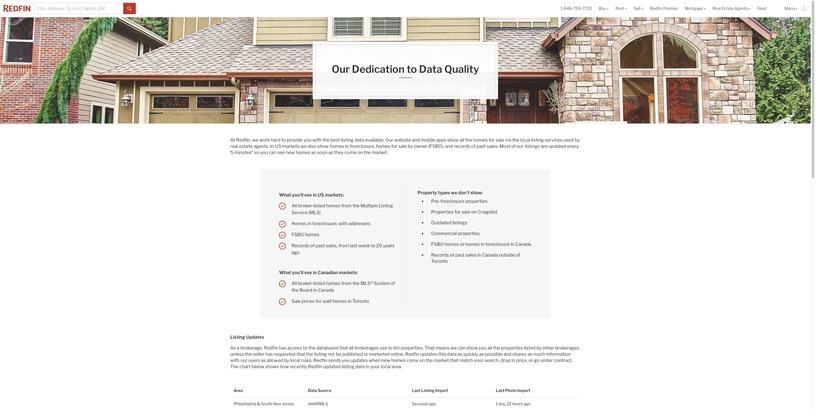 Task type: vqa. For each thing, say whether or not it's contained in the screenshot.
Dec associated with 9
no



Task type: locate. For each thing, give the bounding box(es) containing it.
hours
[[513, 402, 523, 407]]

as
[[311, 150, 316, 155], [329, 150, 333, 155], [458, 352, 463, 357], [480, 352, 484, 357], [528, 352, 533, 357], [261, 358, 266, 364]]

1 horizontal spatial show
[[448, 138, 459, 143]]

2 import from the left
[[518, 389, 531, 394]]

mls®
[[361, 281, 373, 287]]

our dedication to data quality
[[332, 63, 479, 75]]

has up allowed
[[266, 352, 273, 357]]

1 horizontal spatial listing
[[379, 203, 393, 209]]

2 vertical spatial or
[[529, 358, 534, 364]]

you'll
[[292, 193, 304, 198], [292, 270, 304, 276]]

at redfin, we work hard to provide you with the best listing data available. our website and mobile apps show all the homes for sale via the local listing services used by real estate agents. in us markets we also show homes in foreclosure, homes for sale by owner (fsbo), and records of past sales. most of our listings are updated every 5 minutes* so you can see new homes as soon as they come on the market.
[[230, 138, 580, 155]]

provide
[[287, 138, 303, 143]]

at
[[230, 138, 235, 143]]

0 horizontal spatial with
[[230, 358, 240, 364]]

759-
[[574, 6, 583, 11]]

1 vertical spatial properties
[[458, 231, 480, 237]]

sale
[[496, 138, 505, 143], [399, 144, 407, 149], [462, 210, 471, 215]]

new inside at redfin, we work hard to provide you with the best listing data available. our website and mobile apps show all the homes for sale via the local listing services used by real estate agents. in us markets we also show homes in foreclosure, homes for sale by owner (fsbo), and records of past sales. most of our listings are updated every 5 minutes* so you can see new homes as soon as they come on the market.
[[286, 150, 295, 155]]

1 horizontal spatial records
[[432, 253, 449, 258]]

we left don't
[[451, 190, 458, 196]]

fsbo for fsbo homes
[[292, 232, 304, 238]]

1 horizontal spatial has
[[279, 346, 287, 351]]

0 horizontal spatial updates
[[351, 358, 368, 364]]

2 horizontal spatial that
[[450, 358, 459, 364]]

0 horizontal spatial foreclosure,
[[313, 221, 338, 227]]

philadelphia & south new jersey
[[234, 402, 294, 407]]

a
[[237, 346, 240, 351]]

1
[[496, 402, 498, 407]]

and
[[412, 138, 420, 143], [445, 144, 453, 149], [504, 352, 512, 357]]

2 vertical spatial canada
[[318, 288, 334, 293]]

recently
[[290, 365, 307, 370]]

1 horizontal spatial past
[[456, 253, 465, 258]]

1 vertical spatial data
[[448, 352, 457, 357]]

1 horizontal spatial sale
[[462, 210, 471, 215]]

come inside at redfin, we work hard to provide you with the best listing data available. our website and mobile apps show all the homes for sale via the local listing services used by real estate agents. in us markets we also show homes in foreclosure, homes for sale by owner (fsbo), and records of past sales. most of our listings are updated every 5 minutes* so you can see new homes as soon as they come on the market.
[[345, 150, 357, 155]]

our inside at redfin, we work hard to provide you with the best listing data available. our website and mobile apps show all the homes for sale via the local listing services used by real estate agents. in us markets we also show homes in foreclosure, homes for sale by owner (fsbo), and records of past sales. most of our listings are updated every 5 minutes* so you can see new homes as soon as they come on the market.
[[517, 144, 524, 149]]

past inside the records of past sales, from last week to 20 years ago
[[316, 243, 325, 249]]

see down markets
[[278, 150, 285, 155]]

0 horizontal spatial can
[[269, 150, 277, 155]]

import right photo
[[518, 389, 531, 394]]

on
[[358, 150, 363, 155], [472, 210, 477, 215], [420, 358, 425, 364]]

1 horizontal spatial foreclosure,
[[350, 144, 375, 149]]

last listing import
[[412, 389, 448, 394]]

with inside at redfin, we work hard to provide you with the best listing data available. our website and mobile apps show all the homes for sale via the local listing services used by real estate agents. in us markets we also show homes in foreclosure, homes for sale by owner (fsbo), and records of past sales. most of our listings are updated every 5 minutes* so you can see new homes as soon as they come on the market.
[[313, 138, 322, 143]]

1 ▾ from the left
[[607, 6, 609, 11]]

broker- for (mls)
[[298, 203, 314, 209]]

properties
[[466, 199, 488, 204], [458, 231, 480, 237], [501, 346, 523, 351]]

come down properties.
[[407, 358, 419, 364]]

2 horizontal spatial all
[[488, 346, 492, 351]]

1 broker- from the top
[[298, 203, 314, 209]]

1 vertical spatial listing
[[230, 335, 245, 340]]

1 horizontal spatial come
[[407, 358, 419, 364]]

our inside as a brokerage, redfin has access to the databases that all brokerages use to list properties. that means we can show you all the properties listed by other brokerages, unless the seller has requested that the listing not be published or marketed online. redfin updates this data as quickly as possible and shares as much information with our users as allowed by local rules. redfin sends you updates when new homes come on the market that match your search, drop in price, or go under contract. the chart below shows how recently redfin updated listing data in your local area.
[[241, 358, 248, 364]]

listing inside all broker-listed homes from the multiple listing service (mls)
[[379, 203, 393, 209]]

1 you'll from the top
[[292, 193, 304, 198]]

0 vertical spatial sale
[[496, 138, 505, 143]]

past left sales.
[[477, 144, 486, 149]]

7732
[[583, 6, 592, 11]]

all up published
[[349, 346, 354, 351]]

how
[[280, 365, 289, 370]]

listing up a
[[230, 335, 245, 340]]

0 vertical spatial our
[[332, 63, 350, 75]]

1 vertical spatial listed
[[314, 281, 325, 287]]

1 vertical spatial broker-
[[298, 281, 314, 287]]

from for multiple
[[342, 203, 352, 209]]

0 horizontal spatial records
[[292, 243, 309, 249]]

1 all from the top
[[292, 203, 297, 209]]

1 horizontal spatial toronto
[[432, 259, 448, 264]]

0 vertical spatial us
[[275, 144, 281, 149]]

1 vertical spatial our
[[386, 138, 394, 143]]

on down that at bottom
[[420, 358, 425, 364]]

past inside records of past sales in canada outside of toronto
[[456, 253, 465, 258]]

new
[[286, 150, 295, 155], [382, 358, 391, 364]]

show up records at the right top of the page
[[448, 138, 459, 143]]

broker- for the
[[298, 281, 314, 287]]

or down the brokerages
[[364, 352, 368, 357]]

can up quickly
[[458, 346, 466, 351]]

broker- inside all broker-listed homes from the mls® system of the board in canada
[[298, 281, 314, 287]]

on left "market."
[[358, 150, 363, 155]]

1 vertical spatial see
[[305, 193, 312, 198]]

services
[[545, 138, 563, 143]]

sale prices for sold homes in toronto
[[292, 299, 369, 304]]

we right means
[[451, 346, 457, 351]]

sell ▾ button
[[631, 0, 647, 17]]

22
[[507, 402, 512, 407]]

0 vertical spatial toronto
[[432, 259, 448, 264]]

from left last
[[339, 243, 349, 249]]

homes up sales.
[[474, 138, 488, 143]]

homes down canadian at the left of the page
[[326, 281, 341, 287]]

1-844-759-7732
[[561, 6, 592, 11]]

all up service
[[292, 203, 297, 209]]

you
[[304, 138, 312, 143], [260, 150, 268, 155], [479, 346, 487, 351], [342, 358, 350, 364]]

1 vertical spatial from
[[339, 243, 349, 249]]

your down quickly
[[474, 358, 484, 364]]

2 you'll from the top
[[292, 270, 304, 276]]

updates down published
[[351, 358, 368, 364]]

markets: up all broker-listed homes from the mls® system of the board in canada
[[339, 270, 358, 276]]

from for mls®
[[342, 281, 352, 287]]

us inside at redfin, we work hard to provide you with the best listing data available. our website and mobile apps show all the homes for sale via the local listing services used by real estate agents. in us markets we also show homes in foreclosure, homes for sale by owner (fsbo), and records of past sales. most of our listings are updated every 5 minutes* so you can see new homes as soon as they come on the market.
[[275, 144, 281, 149]]

sale down website on the top
[[399, 144, 407, 149]]

1 horizontal spatial can
[[458, 346, 466, 351]]

what you'll see in us markets:
[[279, 193, 344, 198]]

2 vertical spatial local
[[381, 365, 391, 370]]

or down commercial properties
[[460, 242, 465, 247]]

1 vertical spatial local
[[290, 358, 300, 364]]

past for records of past sales in canada outside of toronto
[[456, 253, 465, 258]]

3 ▾ from the left
[[642, 6, 644, 11]]

sale up most
[[496, 138, 505, 143]]

properties up fsbo homes or homes in foreclosure in canada
[[458, 231, 480, 237]]

0 vertical spatial updated
[[549, 144, 567, 149]]

mortgage ▾ button
[[682, 0, 710, 17]]

listing updates
[[230, 335, 264, 340]]

don't
[[459, 190, 470, 196]]

on inside at redfin, we work hard to provide you with the best listing data available. our website and mobile apps show all the homes for sale via the local listing services used by real estate agents. in us markets we also show homes in foreclosure, homes for sale by owner (fsbo), and records of past sales. most of our listings are updated every 5 minutes* so you can see new homes as soon as they come on the market.
[[358, 150, 363, 155]]

listed down what you'll see in canadian markets:
[[314, 281, 325, 287]]

by down "requested"
[[284, 358, 289, 364]]

all inside all broker-listed homes from the mls® system of the board in canada
[[292, 281, 297, 287]]

2 broker- from the top
[[298, 281, 314, 287]]

redfin left premier
[[651, 6, 663, 11]]

0 vertical spatial or
[[460, 242, 465, 247]]

0 vertical spatial you'll
[[292, 193, 304, 198]]

homes down homes
[[305, 232, 319, 238]]

4 ▾ from the left
[[705, 6, 706, 11]]

all for all broker-listed homes from the multiple listing service (mls)
[[292, 203, 297, 209]]

1-844-759-7732 link
[[561, 6, 592, 11]]

0 vertical spatial come
[[345, 150, 357, 155]]

you up also
[[304, 138, 312, 143]]

last up seconds
[[412, 389, 421, 394]]

see up board
[[305, 270, 312, 276]]

submit search image
[[127, 6, 132, 11]]

broker- inside all broker-listed homes from the multiple listing service (mls)
[[298, 203, 314, 209]]

1 vertical spatial data
[[308, 389, 317, 394]]

▾ for buy ▾
[[607, 6, 609, 11]]

homes down online.
[[392, 358, 406, 364]]

1 horizontal spatial our
[[517, 144, 524, 149]]

data
[[355, 138, 364, 143], [448, 352, 457, 357], [356, 365, 365, 370]]

6 ▾ from the left
[[797, 6, 798, 11]]

last for last photo import
[[496, 389, 505, 394]]

1 horizontal spatial with
[[313, 138, 322, 143]]

5
[[230, 150, 233, 155]]

on left craigslist
[[472, 210, 477, 215]]

0 horizontal spatial listing
[[230, 335, 245, 340]]

our for listings
[[517, 144, 524, 149]]

sales
[[466, 253, 477, 258]]

redfin down rules. on the left
[[308, 365, 322, 370]]

past for records of past sales, from last week to 20 years ago
[[316, 243, 325, 249]]

1 horizontal spatial updated
[[549, 144, 567, 149]]

0 horizontal spatial canada
[[318, 288, 334, 293]]

data left available.
[[355, 138, 364, 143]]

2 all from the top
[[292, 281, 297, 287]]

for down pre-foreclosure properties in the right of the page
[[455, 210, 461, 215]]

2 vertical spatial with
[[230, 358, 240, 364]]

of inside the records of past sales, from last week to 20 years ago
[[310, 243, 315, 249]]

records inside the records of past sales, from last week to 20 years ago
[[292, 243, 309, 249]]

the
[[230, 365, 239, 370]]

listings inside at redfin, we work hard to provide you with the best listing data available. our website and mobile apps show all the homes for sale via the local listing services used by real estate agents. in us markets we also show homes in foreclosure, homes for sale by owner (fsbo), and records of past sales. most of our listings are updated every 5 minutes* so you can see new homes as soon as they come on the market.
[[525, 144, 540, 149]]

redfin inside redfin premier button
[[651, 6, 663, 11]]

2 horizontal spatial listing
[[422, 389, 435, 394]]

1 vertical spatial show
[[318, 144, 329, 149]]

2 ▾ from the left
[[626, 6, 628, 11]]

real estate agents ▾ button
[[710, 0, 755, 17]]

0 vertical spatial updates
[[421, 352, 438, 357]]

redfin right rules. on the left
[[314, 358, 328, 364]]

1 horizontal spatial that
[[340, 346, 348, 351]]

canada inside all broker-listed homes from the mls® system of the board in canada
[[318, 288, 334, 293]]

new
[[273, 402, 282, 407]]

from inside all broker-listed homes from the mls® system of the board in canada
[[342, 281, 352, 287]]

databases
[[317, 346, 339, 351]]

records inside records of past sales in canada outside of toronto
[[432, 253, 449, 258]]

1 vertical spatial fsbo
[[432, 242, 444, 247]]

data right this
[[448, 352, 457, 357]]

▾ right mortgage
[[705, 6, 706, 11]]

0 horizontal spatial last
[[412, 389, 421, 394]]

1 horizontal spatial fsbo
[[432, 242, 444, 247]]

jersey
[[283, 402, 294, 407]]

information
[[547, 352, 571, 357]]

every
[[568, 144, 579, 149]]

listed inside all broker-listed homes from the multiple listing service (mls)
[[314, 203, 325, 209]]

updated down sends at the bottom
[[323, 365, 341, 370]]

2 horizontal spatial sale
[[496, 138, 505, 143]]

1 import from the left
[[436, 389, 448, 394]]

you'll up board
[[292, 270, 304, 276]]

1 horizontal spatial foreclosure
[[486, 242, 510, 247]]

owner
[[414, 144, 428, 149]]

broker- up board
[[298, 281, 314, 287]]

1 vertical spatial our
[[241, 358, 248, 364]]

listing up seconds ago
[[422, 389, 435, 394]]

past left sales,
[[316, 243, 325, 249]]

to inside the records of past sales, from last week to 20 years ago
[[371, 243, 376, 249]]

toronto down mls®
[[353, 299, 369, 304]]

local up recently
[[290, 358, 300, 364]]

1 vertical spatial with
[[339, 221, 348, 227]]

0 horizontal spatial past
[[316, 243, 325, 249]]

by up the much
[[537, 346, 542, 351]]

rent ▾ button
[[613, 0, 631, 17]]

0 vertical spatial data
[[355, 138, 364, 143]]

2 horizontal spatial ago
[[524, 402, 531, 407]]

updated down services
[[549, 144, 567, 149]]

redfin,
[[236, 138, 251, 143]]

1 vertical spatial and
[[445, 144, 453, 149]]

1 last from the left
[[412, 389, 421, 394]]

area.
[[392, 365, 402, 370]]

redfin
[[651, 6, 663, 11], [264, 346, 278, 351], [406, 352, 420, 357], [314, 358, 328, 364], [308, 365, 322, 370]]

2 vertical spatial listed
[[524, 346, 536, 351]]

all inside all broker-listed homes from the multiple listing service (mls)
[[292, 203, 297, 209]]

2 vertical spatial see
[[305, 270, 312, 276]]

1 vertical spatial that
[[297, 352, 305, 357]]

outdated
[[432, 220, 452, 226]]

that up be
[[340, 346, 348, 351]]

online.
[[391, 352, 405, 357]]

records down fsbo homes
[[292, 243, 309, 249]]

records for records of past sales, from last week to 20 years ago
[[292, 243, 309, 249]]

you'll for what you'll see in canadian markets:
[[292, 270, 304, 276]]

0 horizontal spatial your
[[371, 365, 380, 370]]

you down the agents.
[[260, 150, 268, 155]]

foreclosure down property types we don't show:
[[441, 199, 465, 204]]

listing
[[379, 203, 393, 209], [230, 335, 245, 340], [422, 389, 435, 394]]

0 vertical spatial your
[[474, 358, 484, 364]]

1 horizontal spatial on
[[420, 358, 425, 364]]

homes in foreclosure, with addresses
[[292, 221, 371, 227]]

of right outside
[[516, 253, 521, 258]]

listings left are
[[525, 144, 540, 149]]

show up quickly
[[467, 346, 478, 351]]

import for last photo import
[[518, 389, 531, 394]]

come right they
[[345, 150, 357, 155]]

0 horizontal spatial new
[[286, 150, 295, 155]]

fsbo down the commercial
[[432, 242, 444, 247]]

redfin down properties.
[[406, 352, 420, 357]]

2 horizontal spatial and
[[504, 352, 512, 357]]

import up seconds ago
[[436, 389, 448, 394]]

our right most
[[517, 144, 524, 149]]

0 vertical spatial on
[[358, 150, 363, 155]]

listed inside all broker-listed homes from the mls® system of the board in canada
[[314, 281, 325, 287]]

0 vertical spatial with
[[313, 138, 322, 143]]

from inside all broker-listed homes from the multiple listing service (mls)
[[342, 203, 352, 209]]

from inside the records of past sales, from last week to 20 years ago
[[339, 243, 349, 249]]

can inside at redfin, we work hard to provide you with the best listing data available. our website and mobile apps show all the homes for sale via the local listing services used by real estate agents. in us markets we also show homes in foreclosure, homes for sale by owner (fsbo), and records of past sales. most of our listings are updated every 5 minutes* so you can see new homes as soon as they come on the market.
[[269, 150, 277, 155]]

your down when
[[371, 365, 380, 370]]

homes down also
[[296, 150, 310, 155]]

feed
[[758, 6, 767, 11]]

sale down pre-foreclosure properties in the right of the page
[[462, 210, 471, 215]]

use
[[380, 346, 387, 351]]

real estate agents ▾
[[713, 6, 751, 11]]

2 what from the top
[[279, 270, 291, 276]]

property types we don't show:
[[418, 190, 483, 196]]

not
[[328, 352, 335, 357]]

so
[[254, 150, 259, 155]]

last
[[412, 389, 421, 394], [496, 389, 505, 394]]

0 vertical spatial from
[[342, 203, 352, 209]]

records down the commercial
[[432, 253, 449, 258]]

local right via at the right of page
[[521, 138, 531, 143]]

our
[[332, 63, 350, 75], [386, 138, 394, 143]]

1 horizontal spatial last
[[496, 389, 505, 394]]

rent ▾ button
[[616, 0, 628, 17]]

of right system
[[391, 281, 395, 287]]

▾ for mortgage ▾
[[705, 6, 706, 11]]

1 vertical spatial markets:
[[339, 270, 358, 276]]

see up (mls) at left bottom
[[305, 193, 312, 198]]

updated
[[549, 144, 567, 149], [323, 365, 341, 370]]

of right records at the right top of the page
[[471, 144, 476, 149]]

all broker-listed homes from the mls® system of the board in canada
[[292, 281, 395, 293]]

1 what from the top
[[279, 193, 291, 198]]

data
[[419, 63, 443, 75], [308, 389, 317, 394]]

2 horizontal spatial local
[[521, 138, 531, 143]]

listings up commercial properties
[[453, 220, 468, 226]]

what for what you'll see in us markets:
[[279, 193, 291, 198]]

2 horizontal spatial canada
[[516, 242, 532, 247]]

users
[[249, 358, 260, 364]]

local left area.
[[381, 365, 391, 370]]

2 horizontal spatial past
[[477, 144, 486, 149]]

2 vertical spatial data
[[356, 365, 365, 370]]

from left mls®
[[342, 281, 352, 287]]

or
[[460, 242, 465, 247], [364, 352, 368, 357], [529, 358, 534, 364]]

0 vertical spatial fsbo
[[292, 232, 304, 238]]

&
[[257, 402, 260, 407]]

listed up the much
[[524, 346, 536, 351]]

1 horizontal spatial listings
[[525, 144, 540, 149]]

markets: for what you'll see in us markets:
[[325, 193, 344, 198]]

listed for (mls)
[[314, 203, 325, 209]]

or left go
[[529, 358, 534, 364]]

broker- up service
[[298, 203, 314, 209]]

▾ right the agents on the right top of page
[[749, 6, 751, 11]]

▾ right buy
[[607, 6, 609, 11]]

0 horizontal spatial on
[[358, 150, 363, 155]]

0 vertical spatial canada
[[516, 242, 532, 247]]

and up the drop
[[504, 352, 512, 357]]

1 vertical spatial updated
[[323, 365, 341, 370]]

0 horizontal spatial ago
[[292, 250, 300, 256]]

with down all broker-listed homes from the multiple listing service (mls)
[[339, 221, 348, 227]]

all for all broker-listed homes from the mls® system of the board in canada
[[292, 281, 297, 287]]

City, Address, School, Agent, ZIP search field
[[34, 3, 123, 14]]

▾ right rent
[[626, 6, 628, 11]]

commercial properties
[[432, 231, 480, 237]]

fsbo down homes
[[292, 232, 304, 238]]

real
[[230, 144, 238, 149]]

1 horizontal spatial import
[[518, 389, 531, 394]]

outside
[[499, 253, 515, 258]]

1 horizontal spatial and
[[445, 144, 453, 149]]

1 horizontal spatial all
[[460, 138, 465, 143]]

past left sales
[[456, 253, 465, 258]]

sales,
[[326, 243, 338, 249]]

that
[[425, 346, 435, 351]]

to inside at redfin, we work hard to provide you with the best listing data available. our website and mobile apps show all the homes for sale via the local listing services used by real estate agents. in us markets we also show homes in foreclosure, homes for sale by owner (fsbo), and records of past sales. most of our listings are updated every 5 minutes* so you can see new homes as soon as they come on the market.
[[282, 138, 286, 143]]

week
[[359, 243, 370, 249]]

0 vertical spatial markets:
[[325, 193, 344, 198]]

2 last from the left
[[496, 389, 505, 394]]

what
[[279, 193, 291, 198], [279, 270, 291, 276]]

what for what you'll see in canadian markets:
[[279, 270, 291, 276]]

estate
[[722, 6, 734, 11]]

multiple
[[361, 203, 378, 209]]

1 vertical spatial come
[[407, 358, 419, 364]]

listed up (mls) at left bottom
[[314, 203, 325, 209]]

0 horizontal spatial toronto
[[353, 299, 369, 304]]

listing right best
[[341, 138, 354, 143]]

mortgage ▾
[[685, 6, 706, 11]]

from up addresses
[[342, 203, 352, 209]]

1 horizontal spatial your
[[474, 358, 484, 364]]

you up possible
[[479, 346, 487, 351]]

records of past sales, from last week to 20 years ago
[[292, 243, 395, 256]]

0 vertical spatial records
[[292, 243, 309, 249]]



Task type: describe. For each thing, give the bounding box(es) containing it.
homes up "market."
[[376, 144, 391, 149]]

sell ▾
[[634, 6, 644, 11]]

you down published
[[342, 358, 350, 364]]

go
[[535, 358, 540, 364]]

records of past sales in canada outside of toronto
[[432, 253, 521, 264]]

(fsbo),
[[429, 144, 444, 149]]

under
[[541, 358, 553, 364]]

show:
[[471, 190, 483, 196]]

1 horizontal spatial ago
[[429, 402, 436, 407]]

markets: for what you'll see in canadian markets:
[[339, 270, 358, 276]]

outdated listings
[[432, 220, 468, 226]]

0 vertical spatial has
[[279, 346, 287, 351]]

homes down commercial properties
[[445, 242, 459, 247]]

dedication
[[352, 63, 405, 75]]

of left sales
[[450, 253, 455, 258]]

0 horizontal spatial all
[[349, 346, 354, 351]]

1 horizontal spatial updates
[[421, 352, 438, 357]]

1-
[[561, 6, 564, 11]]

seconds
[[412, 402, 429, 407]]

types
[[438, 190, 450, 196]]

fsbo homes or homes in foreclosure in canada
[[432, 242, 532, 247]]

marketed
[[369, 352, 390, 357]]

listed for the
[[314, 281, 325, 287]]

homes inside as a brokerage, redfin has access to the databases that all brokerages use to list properties. that means we can show you all the properties listed by other brokerages, unless the seller has requested that the listing not be published or marketed online. redfin updates this data as quickly as possible and shares as much information with our users as allowed by local rules. redfin sends you updates when new homes come on the market that match your search, drop in price, or go under contract. the chart below shows how recently redfin updated listing data in your local area.
[[392, 358, 406, 364]]

homes inside all broker-listed homes from the multiple listing service (mls)
[[326, 203, 341, 209]]

2 horizontal spatial on
[[472, 210, 477, 215]]

updated inside at redfin, we work hard to provide you with the best listing data available. our website and mobile apps show all the homes for sale via the local listing services used by real estate agents. in us markets we also show homes in foreclosure, homes for sale by owner (fsbo), and records of past sales. most of our listings are updated every 5 minutes* so you can see new homes as soon as they come on the market.
[[549, 144, 567, 149]]

seller
[[253, 352, 265, 357]]

1 vertical spatial foreclosure
[[486, 242, 510, 247]]

much
[[534, 352, 546, 357]]

1 vertical spatial updates
[[351, 358, 368, 364]]

see for what you'll see in us markets:
[[305, 193, 312, 198]]

0 vertical spatial and
[[412, 138, 420, 143]]

see for what you'll see in canadian markets:
[[305, 270, 312, 276]]

list
[[394, 346, 400, 351]]

▾ for rent ▾
[[626, 6, 628, 11]]

0 horizontal spatial our
[[332, 63, 350, 75]]

fsbo for fsbo homes or homes in foreclosure in canada
[[432, 242, 444, 247]]

feed button
[[755, 0, 782, 17]]

listing up are
[[531, 138, 544, 143]]

properties inside as a brokerage, redfin has access to the databases that all brokerages use to list properties. that means we can show you all the properties listed by other brokerages, unless the seller has requested that the listing not be published or marketed online. redfin updates this data as quickly as possible and shares as much information with our users as allowed by local rules. redfin sends you updates when new homes come on the market that match your search, drop in price, or go under contract. the chart below shows how recently redfin updated listing data in your local area.
[[501, 346, 523, 351]]

brokerages,
[[556, 346, 581, 351]]

last photo import
[[496, 389, 531, 394]]

1 horizontal spatial or
[[460, 242, 465, 247]]

quickly
[[464, 352, 479, 357]]

0 horizontal spatial foreclosure
[[441, 199, 465, 204]]

drop
[[501, 358, 511, 364]]

homes right sold
[[333, 299, 347, 304]]

by down website on the top
[[408, 144, 413, 149]]

foreclosure, inside at redfin, we work hard to provide you with the best listing data available. our website and mobile apps show all the homes for sale via the local listing services used by real estate agents. in us markets we also show homes in foreclosure, homes for sale by owner (fsbo), and records of past sales. most of our listings are updated every 5 minutes* so you can see new homes as soon as they come on the market.
[[350, 144, 375, 149]]

as a brokerage, redfin has access to the databases that all brokerages use to list properties. that means we can show you all the properties listed by other brokerages, unless the seller has requested that the listing not be published or marketed online. redfin updates this data as quickly as possible and shares as much information with our users as allowed by local rules. redfin sends you updates when new homes come on the market that match your search, drop in price, or go under contract. the chart below shows how recently redfin updated listing data in your local area.
[[230, 346, 581, 370]]

▾ for maria ▾
[[797, 6, 798, 11]]

below
[[252, 365, 265, 370]]

come inside as a brokerage, redfin has access to the databases that all brokerages use to list properties. that means we can show you all the properties listed by other brokerages, unless the seller has requested that the listing not be published or marketed online. redfin updates this data as quickly as possible and shares as much information with our users as allowed by local rules. redfin sends you updates when new homes come on the market that match your search, drop in price, or go under contract. the chart below shows how recently redfin updated listing data in your local area.
[[407, 358, 419, 364]]

1 horizontal spatial local
[[381, 365, 391, 370]]

on inside as a brokerage, redfin has access to the databases that all brokerages use to list properties. that means we can show you all the properties listed by other brokerages, unless the seller has requested that the listing not be published or marketed online. redfin updates this data as quickly as possible and shares as much information with our users as allowed by local rules. redfin sends you updates when new homes come on the market that match your search, drop in price, or go under contract. the chart below shows how recently redfin updated listing data in your local area.
[[420, 358, 425, 364]]

as up match
[[458, 352, 463, 357]]

sends
[[329, 358, 341, 364]]

5 ▾ from the left
[[749, 6, 751, 11]]

years
[[383, 243, 395, 249]]

all broker-listed homes from the multiple listing service (mls)
[[292, 203, 393, 216]]

▾ for sell ▾
[[642, 6, 644, 11]]

most
[[500, 144, 511, 149]]

rent
[[616, 6, 625, 11]]

0 horizontal spatial local
[[290, 358, 300, 364]]

you'll for what you'll see in us markets:
[[292, 193, 304, 198]]

0 vertical spatial that
[[340, 346, 348, 351]]

maria
[[785, 6, 796, 11]]

listing down databases
[[314, 352, 327, 357]]

commercial
[[432, 231, 457, 237]]

0 horizontal spatial data
[[308, 389, 317, 394]]

source
[[318, 389, 332, 394]]

1 vertical spatial toronto
[[353, 299, 369, 304]]

homes down best
[[330, 144, 344, 149]]

buy ▾
[[599, 6, 609, 11]]

0 horizontal spatial or
[[364, 352, 368, 357]]

as down also
[[311, 150, 316, 155]]

as left the much
[[528, 352, 533, 357]]

last for last listing import
[[412, 389, 421, 394]]

what you'll see in canadian markets:
[[279, 270, 358, 276]]

contract.
[[554, 358, 573, 364]]

rules.
[[301, 358, 313, 364]]

via
[[506, 138, 512, 143]]

means
[[436, 346, 450, 351]]

local inside at redfin, we work hard to provide you with the best listing data available. our website and mobile apps show all the homes for sale via the local listing services used by real estate agents. in us markets we also show homes in foreclosure, homes for sale by owner (fsbo), and records of past sales. most of our listings are updated every 5 minutes* so you can see new homes as soon as they come on the market.
[[521, 138, 531, 143]]

work
[[260, 138, 270, 143]]

past inside at redfin, we work hard to provide you with the best listing data available. our website and mobile apps show all the homes for sale via the local listing services used by real estate agents. in us markets we also show homes in foreclosure, homes for sale by owner (fsbo), and records of past sales. most of our listings are updated every 5 minutes* so you can see new homes as soon as they come on the market.
[[477, 144, 486, 149]]

0 horizontal spatial show
[[318, 144, 329, 149]]

sales.
[[487, 144, 499, 149]]

requested
[[274, 352, 296, 357]]

0 vertical spatial show
[[448, 138, 459, 143]]

0 horizontal spatial sale
[[399, 144, 407, 149]]

844-
[[564, 6, 574, 11]]

2 horizontal spatial with
[[339, 221, 348, 227]]

show inside as a brokerage, redfin has access to the databases that all brokerages use to list properties. that means we can show you all the properties listed by other brokerages, unless the seller has requested that the listing not be published or marketed online. redfin updates this data as quickly as possible and shares as much information with our users as allowed by local rules. redfin sends you updates when new homes come on the market that match your search, drop in price, or go under contract. the chart below shows how recently redfin updated listing data in your local area.
[[467, 346, 478, 351]]

board
[[300, 288, 313, 293]]

photo
[[505, 389, 517, 394]]

2 vertical spatial listing
[[422, 389, 435, 394]]

south
[[261, 402, 272, 407]]

records for records of past sales in canada outside of toronto
[[432, 253, 449, 258]]

quality
[[445, 63, 479, 75]]

1 horizontal spatial data
[[419, 63, 443, 75]]

shows
[[265, 365, 279, 370]]

we left also
[[301, 144, 307, 149]]

best
[[331, 138, 340, 143]]

access
[[288, 346, 302, 351]]

0 horizontal spatial that
[[297, 352, 305, 357]]

in inside at redfin, we work hard to provide you with the best listing data available. our website and mobile apps show all the homes for sale via the local listing services used by real estate agents. in us markets we also show homes in foreclosure, homes for sale by owner (fsbo), and records of past sales. most of our listings are updated every 5 minutes* so you can see new homes as soon as they come on the market.
[[345, 144, 349, 149]]

1 vertical spatial us
[[318, 193, 324, 198]]

our inside at redfin, we work hard to provide you with the best listing data available. our website and mobile apps show all the homes for sale via the local listing services used by real estate agents. in us markets we also show homes in foreclosure, homes for sale by owner (fsbo), and records of past sales. most of our listings are updated every 5 minutes* so you can see new homes as soon as they come on the market.
[[386, 138, 394, 143]]

sell
[[634, 6, 641, 11]]

our for users
[[241, 358, 248, 364]]

soon
[[317, 150, 328, 155]]

1 vertical spatial listings
[[453, 220, 468, 226]]

1 vertical spatial has
[[266, 352, 273, 357]]

with inside as a brokerage, redfin has access to the databases that all brokerages use to list properties. that means we can show you all the properties listed by other brokerages, unless the seller has requested that the listing not be published or marketed online. redfin updates this data as quickly as possible and shares as much information with our users as allowed by local rules. redfin sends you updates when new homes come on the market that match your search, drop in price, or go under contract. the chart below shows how recently redfin updated listing data in your local area.
[[230, 358, 240, 364]]

minutes*
[[234, 150, 253, 155]]

in
[[270, 144, 274, 149]]

brokerage,
[[241, 346, 263, 351]]

ago inside the records of past sales, from last week to 20 years ago
[[292, 250, 300, 256]]

we up the agents.
[[252, 138, 259, 143]]

addresses
[[349, 221, 371, 227]]

for up sales.
[[489, 138, 495, 143]]

the inside all broker-listed homes from the multiple listing service (mls)
[[353, 203, 360, 209]]

market
[[434, 358, 449, 364]]

for down website on the top
[[392, 144, 398, 149]]

0 vertical spatial properties
[[466, 199, 488, 204]]

they
[[334, 150, 344, 155]]

data source
[[308, 389, 332, 394]]

mortgage ▾ button
[[685, 0, 706, 17]]

market.
[[372, 150, 388, 155]]

homes inside all broker-listed homes from the mls® system of the board in canada
[[326, 281, 341, 287]]

updates
[[246, 335, 264, 340]]

philadelphia
[[234, 402, 256, 407]]

as down seller on the bottom left of page
[[261, 358, 266, 364]]

all inside at redfin, we work hard to provide you with the best listing data available. our website and mobile apps show all the homes for sale via the local listing services used by real estate agents. in us markets we also show homes in foreclosure, homes for sale by owner (fsbo), and records of past sales. most of our listings are updated every 5 minutes* so you can see new homes as soon as they come on the market.
[[460, 138, 465, 143]]

toronto inside records of past sales in canada outside of toronto
[[432, 259, 448, 264]]

estate
[[239, 144, 253, 149]]

redfin premier button
[[647, 0, 682, 17]]

published
[[342, 352, 363, 357]]

1 vertical spatial foreclosure,
[[313, 221, 338, 227]]

1 day, 22 hours ago
[[496, 402, 531, 407]]

agents
[[735, 6, 749, 11]]

real
[[713, 6, 721, 11]]

properties for sale on craigslist
[[432, 210, 498, 215]]

prices
[[302, 299, 315, 304]]

available.
[[365, 138, 385, 143]]

unless
[[230, 352, 244, 357]]

redfin up allowed
[[264, 346, 278, 351]]

in inside records of past sales in canada outside of toronto
[[478, 253, 481, 258]]

see inside at redfin, we work hard to provide you with the best listing data available. our website and mobile apps show all the homes for sale via the local listing services used by real estate agents. in us markets we also show homes in foreclosure, homes for sale by owner (fsbo), and records of past sales. most of our listings are updated every 5 minutes* so you can see new homes as soon as they come on the market.
[[278, 150, 285, 155]]

in inside all broker-listed homes from the mls® system of the board in canada
[[314, 288, 317, 293]]

import for last listing import
[[436, 389, 448, 394]]

homes up sales
[[466, 242, 480, 247]]

and inside as a brokerage, redfin has access to the databases that all brokerages use to list properties. that means we can show you all the properties listed by other brokerages, unless the seller has requested that the listing not be published or marketed online. redfin updates this data as quickly as possible and shares as much information with our users as allowed by local rules. redfin sends you updates when new homes come on the market that match your search, drop in price, or go under contract. the chart below shows how recently redfin updated listing data in your local area.
[[504, 352, 512, 357]]

agents.
[[254, 144, 269, 149]]

buy ▾ button
[[596, 0, 613, 17]]

data inside at redfin, we work hard to provide you with the best listing data available. our website and mobile apps show all the homes for sale via the local listing services used by real estate agents. in us markets we also show homes in foreclosure, homes for sale by owner (fsbo), and records of past sales. most of our listings are updated every 5 minutes* so you can see new homes as soon as they come on the market.
[[355, 138, 364, 143]]

can inside as a brokerage, redfin has access to the databases that all brokerages use to list properties. that means we can show you all the properties listed by other brokerages, unless the seller has requested that the listing not be published or marketed online. redfin updates this data as quickly as possible and shares as much information with our users as allowed by local rules. redfin sends you updates when new homes come on the market that match your search, drop in price, or go under contract. the chart below shows how recently redfin updated listing data in your local area.
[[458, 346, 466, 351]]

new inside as a brokerage, redfin has access to the databases that all brokerages use to list properties. that means we can show you all the properties listed by other brokerages, unless the seller has requested that the listing not be published or marketed online. redfin updates this data as quickly as possible and shares as much information with our users as allowed by local rules. redfin sends you updates when new homes come on the market that match your search, drop in price, or go under contract. the chart below shows how recently redfin updated listing data in your local area.
[[382, 358, 391, 364]]

for left sold
[[316, 299, 322, 304]]

of inside all broker-listed homes from the mls® system of the board in canada
[[391, 281, 395, 287]]

as left they
[[329, 150, 333, 155]]

match
[[460, 358, 473, 364]]

buy
[[599, 6, 606, 11]]

listed inside as a brokerage, redfin has access to the databases that all brokerages use to list properties. that means we can show you all the properties listed by other brokerages, unless the seller has requested that the listing not be published or marketed online. redfin updates this data as quickly as possible and shares as much information with our users as allowed by local rules. redfin sends you updates when new homes come on the market that match your search, drop in price, or go under contract. the chart below shows how recently redfin updated listing data in your local area.
[[524, 346, 536, 351]]

apps
[[436, 138, 447, 143]]

possible
[[485, 352, 503, 357]]

from for week
[[339, 243, 349, 249]]

of right most
[[512, 144, 516, 149]]

pre-
[[432, 199, 441, 204]]

canada inside records of past sales in canada outside of toronto
[[482, 253, 498, 258]]

by up every
[[575, 138, 580, 143]]

listing down published
[[342, 365, 355, 370]]

records
[[454, 144, 470, 149]]

as right quickly
[[480, 352, 484, 357]]

we inside as a brokerage, redfin has access to the databases that all brokerages use to list properties. that means we can show you all the properties listed by other brokerages, unless the seller has requested that the listing not be published or marketed online. redfin updates this data as quickly as possible and shares as much information with our users as allowed by local rules. redfin sends you updates when new homes come on the market that match your search, drop in price, or go under contract. the chart below shows how recently redfin updated listing data in your local area.
[[451, 346, 457, 351]]

(mls)
[[309, 210, 321, 216]]

seconds ago
[[412, 402, 436, 407]]

sold
[[323, 299, 332, 304]]

craigslist
[[478, 210, 498, 215]]

updated inside as a brokerage, redfin has access to the databases that all brokerages use to list properties. that means we can show you all the properties listed by other brokerages, unless the seller has requested that the listing not be published or marketed online. redfin updates this data as quickly as possible and shares as much information with our users as allowed by local rules. redfin sends you updates when new homes come on the market that match your search, drop in price, or go under contract. the chart below shows how recently redfin updated listing data in your local area.
[[323, 365, 341, 370]]

rent ▾
[[616, 6, 628, 11]]



